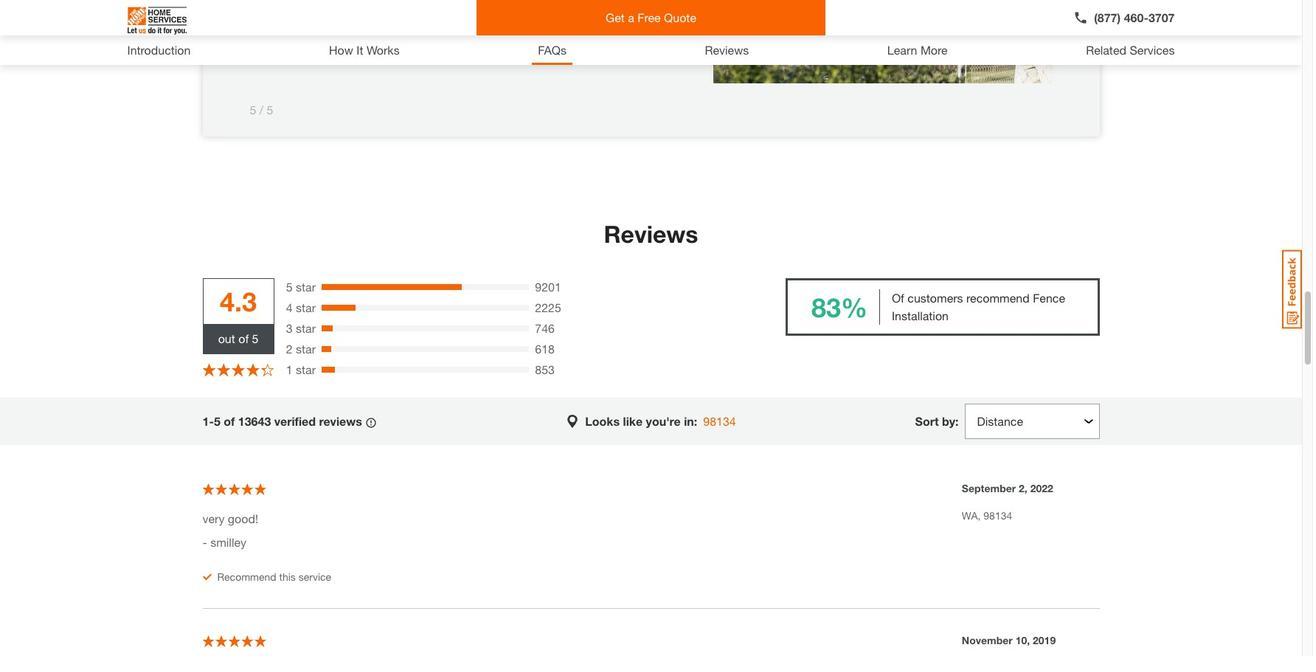 Task type: locate. For each thing, give the bounding box(es) containing it.
★ ★ ★ ★ ★ up "very good!" on the left
[[203, 482, 266, 496]]

reviews
[[319, 414, 362, 428]]

0 vertical spatial ★ ★ ★ ★ ★
[[203, 362, 274, 378]]

4 star from the top
[[296, 342, 316, 356]]

0 vertical spatial of
[[239, 331, 249, 345]]

★ ★ ★ ★ ★ for november
[[203, 634, 266, 648]]

2 vertical spatial ★ ★ ★ ★ ★
[[203, 634, 266, 648]]

september 2, 2022
[[962, 482, 1054, 495]]

5 star from the top
[[296, 362, 316, 376]]

3 star link
[[286, 320, 316, 337]]

star inside 746 2 star
[[296, 342, 316, 356]]

0 vertical spatial reviews
[[705, 43, 749, 57]]

2 ★ ★ ★ ★ ★ from the top
[[203, 482, 266, 496]]

1 ☆ ☆ ☆ ☆ ☆ from the top
[[203, 362, 274, 378]]

5 star
[[286, 280, 316, 294]]

★ ★ ★ ★ ★
[[203, 362, 274, 378], [203, 482, 266, 496], [203, 634, 266, 648]]

like
[[623, 414, 643, 428]]

of right out
[[239, 331, 249, 345]]

recommend this service
[[217, 571, 331, 583]]

get a free quote
[[606, 10, 697, 24]]

2 ☆ ☆ ☆ ☆ ☆ from the top
[[203, 482, 266, 496]]

98134 link
[[704, 414, 736, 428]]

1 vertical spatial 98134
[[984, 509, 1013, 522]]

☆
[[203, 362, 216, 378], [217, 362, 230, 378], [232, 362, 245, 378], [246, 362, 260, 378], [261, 362, 274, 378], [203, 482, 214, 496], [216, 482, 227, 496], [229, 482, 240, 496], [242, 482, 253, 496], [255, 482, 266, 496], [203, 634, 214, 648], [216, 634, 227, 648], [229, 634, 240, 648], [242, 634, 253, 648], [255, 634, 266, 648]]

shop
[[250, 29, 278, 43]]

0 vertical spatial ☆ ☆ ☆ ☆ ☆
[[203, 362, 274, 378]]

1 horizontal spatial of
[[239, 331, 249, 345]]

star inside the 2225 3 star
[[296, 321, 316, 335]]

5
[[250, 103, 256, 117], [267, 103, 273, 117], [286, 280, 293, 294], [252, 331, 259, 345], [214, 414, 221, 428]]

of
[[239, 331, 249, 345], [224, 414, 235, 428]]

0 horizontal spatial of
[[224, 414, 235, 428]]

1 horizontal spatial 98134
[[984, 509, 1013, 522]]

learn more
[[888, 43, 948, 57]]

5 right /
[[267, 103, 273, 117]]

1 vertical spatial ☆ ☆ ☆ ☆ ☆
[[203, 482, 266, 496]]

looks like you're in: 98134
[[585, 414, 736, 428]]

star for 3
[[296, 321, 316, 335]]

9201 4 star
[[286, 280, 562, 314]]

of
[[892, 291, 905, 305]]

0 horizontal spatial reviews
[[604, 220, 699, 248]]

1 star link
[[286, 361, 316, 379]]

2 star from the top
[[296, 300, 316, 314]]

star right 2 in the left bottom of the page
[[296, 342, 316, 356]]

1
[[286, 362, 293, 376]]

83%
[[812, 291, 868, 323]]

2 star link
[[286, 340, 316, 358]]

shop chain link fencing link
[[250, 27, 393, 45]]

star for 2
[[296, 342, 316, 356]]

0 horizontal spatial 98134
[[704, 414, 736, 428]]

2225 3 star
[[286, 300, 562, 335]]

☆ ☆ ☆ ☆ ☆ up "very good!" on the left
[[203, 482, 266, 496]]

2225
[[535, 300, 562, 314]]

460-
[[1125, 10, 1149, 24]]

star right 3
[[296, 321, 316, 335]]

(877) 460-3707 link
[[1074, 9, 1175, 27]]

november
[[962, 634, 1013, 647]]

1 vertical spatial ★ ★ ★ ★ ★
[[203, 482, 266, 496]]

98134 right wa, on the bottom right of the page
[[984, 509, 1013, 522]]

customers
[[908, 291, 964, 305]]

free
[[638, 10, 661, 24]]

very good!
[[203, 511, 258, 526]]

of right 1-
[[224, 414, 235, 428]]

related services
[[1087, 43, 1175, 57]]

it
[[357, 43, 363, 57]]

related
[[1087, 43, 1127, 57]]

☆ ☆ ☆ ☆ ☆ down out of 5
[[203, 362, 274, 378]]

smilley
[[210, 535, 247, 549]]

1-
[[203, 414, 214, 428]]

98134
[[704, 414, 736, 428], [984, 509, 1013, 522]]

1 vertical spatial of
[[224, 414, 235, 428]]

2
[[286, 342, 293, 356]]

man installing chain link fence image
[[713, 0, 1053, 83]]

star for 4
[[296, 300, 316, 314]]

0 vertical spatial 98134
[[704, 414, 736, 428]]

☆ ☆ ☆ ☆ ☆ for november
[[203, 634, 266, 648]]

get a free quote button
[[477, 0, 826, 35]]

☆ ☆ ☆ ☆ ☆ down the recommend
[[203, 634, 266, 648]]

works
[[367, 43, 400, 57]]

1 vertical spatial reviews
[[604, 220, 699, 248]]

★ ★ ★ ★ ★ down the recommend
[[203, 634, 266, 648]]

(877) 460-3707
[[1095, 10, 1175, 24]]

3707
[[1149, 10, 1175, 24]]

installation
[[892, 309, 949, 323]]

3 star from the top
[[296, 321, 316, 335]]

recommend
[[217, 571, 277, 583]]

services
[[1130, 43, 1175, 57]]

2 vertical spatial ☆ ☆ ☆ ☆ ☆
[[203, 634, 266, 648]]

746 2 star
[[286, 321, 555, 356]]

98134 right in:
[[704, 414, 736, 428]]

★ ★ ★ ★ ★ down out of 5
[[203, 362, 274, 378]]

november 10, 2019
[[962, 634, 1056, 647]]

september
[[962, 482, 1016, 495]]

star up 4 star link on the left
[[296, 280, 316, 294]]

★ ★ ★ ★ ★ for very
[[203, 482, 266, 496]]

3 ☆ ☆ ☆ ☆ ☆ from the top
[[203, 634, 266, 648]]

star inside 9201 4 star
[[296, 300, 316, 314]]

a
[[628, 10, 635, 24]]

reviews
[[705, 43, 749, 57], [604, 220, 699, 248]]

star
[[296, 280, 316, 294], [296, 300, 316, 314], [296, 321, 316, 335], [296, 342, 316, 356], [296, 362, 316, 376]]

star right 4
[[296, 300, 316, 314]]

853
[[535, 362, 555, 376]]

10,
[[1016, 634, 1030, 647]]

faqs
[[538, 43, 567, 57]]

☆ ☆ ☆ ☆ ☆
[[203, 362, 274, 378], [203, 482, 266, 496], [203, 634, 266, 648]]

3 ★ ★ ★ ★ ★ from the top
[[203, 634, 266, 648]]

star right 1
[[296, 362, 316, 376]]

do it for you logo image
[[127, 1, 186, 41]]

sort by:
[[916, 414, 959, 428]]

star inside 618 1 star
[[296, 362, 316, 376]]

1 horizontal spatial reviews
[[705, 43, 749, 57]]

(877)
[[1095, 10, 1121, 24]]

quote
[[664, 10, 697, 24]]

verified
[[274, 414, 316, 428]]

1-5 of 13643 verified reviews
[[203, 414, 366, 428]]

recommend
[[967, 291, 1030, 305]]

4.3
[[220, 286, 257, 317]]

★
[[203, 362, 216, 378], [217, 362, 230, 378], [232, 362, 245, 378], [246, 362, 260, 378], [261, 362, 274, 378], [203, 482, 214, 496], [216, 482, 227, 496], [229, 482, 240, 496], [242, 482, 253, 496], [255, 482, 266, 496], [203, 634, 214, 648], [216, 634, 227, 648], [229, 634, 240, 648], [242, 634, 253, 648], [255, 634, 266, 648]]



Task type: describe. For each thing, give the bounding box(es) containing it.
4 star link
[[286, 299, 316, 317]]

by:
[[942, 414, 959, 428]]

wa,
[[962, 509, 981, 522]]

star for 1
[[296, 362, 316, 376]]

of customers recommend fence installation
[[892, 291, 1066, 323]]

1 star from the top
[[296, 280, 316, 294]]

5 star link
[[286, 278, 316, 296]]

this
[[279, 571, 296, 583]]

looks
[[585, 414, 620, 428]]

feedback link image
[[1283, 249, 1303, 329]]

-
[[203, 535, 207, 549]]

2022
[[1031, 482, 1054, 495]]

618 1 star
[[286, 342, 555, 376]]

introduction
[[127, 43, 191, 57]]

9201
[[535, 280, 562, 294]]

1 ★ ★ ★ ★ ★ from the top
[[203, 362, 274, 378]]

shop chain link fencing
[[250, 29, 382, 43]]

how
[[329, 43, 353, 57]]

/
[[260, 103, 264, 117]]

5 / 5
[[250, 103, 273, 117]]

learn
[[888, 43, 918, 57]]

5 up 4
[[286, 280, 293, 294]]

very
[[203, 511, 225, 526]]

chain
[[281, 29, 312, 43]]

how it works
[[329, 43, 400, 57]]

5 left /
[[250, 103, 256, 117]]

sort
[[916, 414, 939, 428]]

746
[[535, 321, 555, 335]]

5 right out
[[252, 331, 259, 345]]

link
[[315, 29, 337, 43]]

more
[[921, 43, 948, 57]]

in:
[[684, 414, 698, 428]]

☆ ☆ ☆ ☆ ☆ for very
[[203, 482, 266, 496]]

618
[[535, 342, 555, 356]]

service
[[299, 571, 331, 583]]

fencing
[[340, 29, 382, 43]]

wa, 98134
[[962, 509, 1013, 522]]

- smilley
[[203, 535, 247, 549]]

5 left "13643"
[[214, 414, 221, 428]]

2,
[[1019, 482, 1028, 495]]

13643
[[238, 414, 271, 428]]

you're
[[646, 414, 681, 428]]

3
[[286, 321, 293, 335]]

good!
[[228, 511, 258, 526]]

out
[[218, 331, 235, 345]]

get
[[606, 10, 625, 24]]

fence
[[1033, 291, 1066, 305]]

4
[[286, 300, 293, 314]]

2019
[[1033, 634, 1056, 647]]

out of 5
[[218, 331, 259, 345]]



Task type: vqa. For each thing, say whether or not it's contained in the screenshot.
left noble
no



